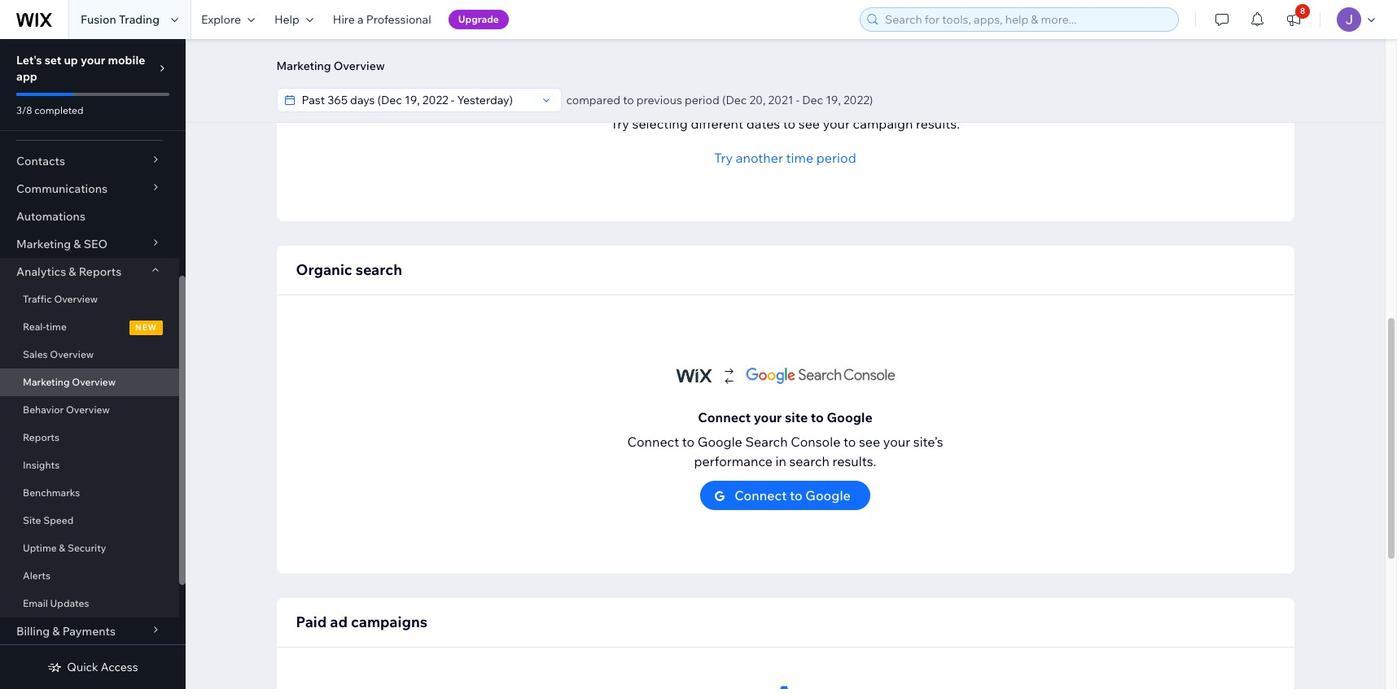 Task type: locate. For each thing, give the bounding box(es) containing it.
google up performance
[[698, 434, 743, 450]]

in down search
[[776, 454, 787, 470]]

google down console
[[806, 488, 851, 504]]

see inside no emails were sent in this time period try selecting different dates to see your campaign results.
[[799, 116, 820, 132]]

2 vertical spatial marketing
[[23, 376, 70, 389]]

try inside button
[[715, 150, 733, 166]]

overview for "marketing overview" button
[[334, 59, 385, 73]]

marketing overview button
[[268, 54, 393, 78]]

connect to google button
[[701, 481, 871, 511]]

search
[[746, 434, 788, 450]]

0 horizontal spatial try
[[611, 116, 630, 132]]

see right console
[[859, 434, 881, 450]]

try down different
[[715, 150, 733, 166]]

analytics & reports
[[16, 265, 122, 279]]

2 horizontal spatial time
[[834, 91, 862, 108]]

0 vertical spatial time
[[834, 91, 862, 108]]

app
[[16, 69, 37, 84]]

selecting
[[633, 116, 688, 132]]

marketing overview for "marketing overview" button
[[277, 59, 385, 73]]

& for analytics
[[69, 265, 76, 279]]

different
[[691, 116, 744, 132]]

0 vertical spatial marketing overview
[[277, 59, 385, 73]]

marketing overview up behavior overview
[[23, 376, 116, 389]]

upgrade button
[[449, 10, 509, 29]]

time inside sidebar element
[[46, 321, 67, 333]]

period up different
[[685, 93, 720, 108]]

marketing for "marketing overview" button
[[277, 59, 331, 73]]

time
[[834, 91, 862, 108], [787, 150, 814, 166], [46, 321, 67, 333]]

search right organic on the top left
[[356, 261, 402, 279]]

your down 19,
[[823, 116, 850, 132]]

period down campaign
[[817, 150, 857, 166]]

1 vertical spatial try
[[715, 150, 733, 166]]

marketing overview inside sidebar element
[[23, 376, 116, 389]]

see down the dec
[[799, 116, 820, 132]]

reports
[[79, 265, 122, 279], [23, 432, 59, 444]]

0 vertical spatial see
[[799, 116, 820, 132]]

uptime & security link
[[0, 535, 179, 563]]

1 horizontal spatial try
[[715, 150, 733, 166]]

see
[[799, 116, 820, 132], [859, 434, 881, 450]]

1 vertical spatial marketing overview
[[23, 376, 116, 389]]

2 horizontal spatial period
[[865, 91, 906, 108]]

communications
[[16, 182, 108, 196]]

speed
[[43, 515, 74, 527]]

search down console
[[790, 454, 830, 470]]

behavior overview link
[[0, 397, 179, 424]]

period up campaign
[[865, 91, 906, 108]]

1 horizontal spatial period
[[817, 150, 857, 166]]

your
[[81, 53, 105, 68], [823, 116, 850, 132], [754, 410, 782, 426], [884, 434, 911, 450]]

1 vertical spatial search
[[790, 454, 830, 470]]

& down marketing & seo
[[69, 265, 76, 279]]

0 horizontal spatial see
[[799, 116, 820, 132]]

paid
[[296, 613, 327, 632]]

to down console
[[790, 488, 803, 504]]

connect inside button
[[735, 488, 787, 504]]

results. right campaign
[[916, 116, 960, 132]]

to right site
[[811, 410, 824, 426]]

try down compared
[[611, 116, 630, 132]]

1 horizontal spatial in
[[793, 91, 805, 108]]

compared
[[567, 93, 621, 108]]

0 horizontal spatial in
[[776, 454, 787, 470]]

0 horizontal spatial period
[[685, 93, 720, 108]]

marketing overview down hire
[[277, 59, 385, 73]]

explore
[[201, 12, 241, 27]]

site speed link
[[0, 507, 179, 535]]

try
[[611, 116, 630, 132], [715, 150, 733, 166]]

0 vertical spatial results.
[[916, 116, 960, 132]]

marketing overview
[[277, 59, 385, 73], [23, 376, 116, 389]]

paid ad campaigns
[[296, 613, 428, 632]]

overview for marketing overview link
[[72, 376, 116, 389]]

& left seo
[[74, 237, 81, 252]]

benchmarks
[[23, 487, 80, 499]]

overview
[[334, 59, 385, 73], [54, 293, 98, 305], [50, 349, 94, 361], [72, 376, 116, 389], [66, 404, 110, 416]]

1 vertical spatial results.
[[833, 454, 877, 470]]

emails
[[686, 91, 727, 108]]

google up console
[[827, 410, 873, 426]]

results. inside no emails were sent in this time period try selecting different dates to see your campaign results.
[[916, 116, 960, 132]]

2021
[[769, 93, 794, 108]]

0 vertical spatial try
[[611, 116, 630, 132]]

overview for behavior overview 'link'
[[66, 404, 110, 416]]

alerts
[[23, 570, 51, 582]]

1 horizontal spatial results.
[[916, 116, 960, 132]]

marketing inside popup button
[[16, 237, 71, 252]]

1 horizontal spatial time
[[787, 150, 814, 166]]

marketing up behavior
[[23, 376, 70, 389]]

were
[[730, 91, 760, 108]]

1 vertical spatial in
[[776, 454, 787, 470]]

organic
[[296, 261, 352, 279]]

in left the this
[[793, 91, 805, 108]]

0 vertical spatial marketing
[[277, 59, 331, 73]]

1 vertical spatial time
[[787, 150, 814, 166]]

time inside try another time period button
[[787, 150, 814, 166]]

let's
[[16, 53, 42, 68]]

contacts button
[[0, 147, 179, 175]]

2 vertical spatial connect
[[735, 488, 787, 504]]

marketing overview inside button
[[277, 59, 385, 73]]

compared to previous period (dec 20, 2021 - dec 19, 2022)
[[567, 93, 873, 108]]

campaign
[[853, 116, 914, 132]]

& right billing
[[52, 625, 60, 639]]

&
[[74, 237, 81, 252], [69, 265, 76, 279], [59, 543, 65, 555], [52, 625, 60, 639]]

to
[[623, 93, 634, 108], [783, 116, 796, 132], [811, 410, 824, 426], [683, 434, 695, 450], [844, 434, 856, 450], [790, 488, 803, 504]]

0 vertical spatial in
[[793, 91, 805, 108]]

connect for connect your site to google connect to google search console to see your site's performance in search results.
[[698, 410, 751, 426]]

20,
[[750, 93, 766, 108]]

0 horizontal spatial results.
[[833, 454, 877, 470]]

1 horizontal spatial see
[[859, 434, 881, 450]]

traffic overview link
[[0, 286, 179, 314]]

search
[[356, 261, 402, 279], [790, 454, 830, 470]]

google
[[827, 410, 873, 426], [698, 434, 743, 450], [806, 488, 851, 504]]

overview down sales overview link on the left of the page
[[72, 376, 116, 389]]

& right "uptime"
[[59, 543, 65, 555]]

traffic
[[23, 293, 52, 305]]

let's set up your mobile app
[[16, 53, 145, 84]]

reports down seo
[[79, 265, 122, 279]]

time right "another"
[[787, 150, 814, 166]]

uptime & security
[[23, 543, 106, 555]]

connect for connect to google
[[735, 488, 787, 504]]

0 horizontal spatial search
[[356, 261, 402, 279]]

insights
[[23, 459, 60, 472]]

period
[[865, 91, 906, 108], [685, 93, 720, 108], [817, 150, 857, 166]]

overview inside button
[[334, 59, 385, 73]]

to down 2021
[[783, 116, 796, 132]]

organic search
[[296, 261, 402, 279]]

help button
[[265, 0, 323, 39]]

None field
[[297, 89, 536, 112]]

0 vertical spatial reports
[[79, 265, 122, 279]]

1 vertical spatial reports
[[23, 432, 59, 444]]

reports link
[[0, 424, 179, 452]]

another
[[736, 150, 784, 166]]

0 vertical spatial search
[[356, 261, 402, 279]]

in
[[793, 91, 805, 108], [776, 454, 787, 470]]

sent
[[763, 91, 790, 108]]

results.
[[916, 116, 960, 132], [833, 454, 877, 470]]

1 horizontal spatial marketing overview
[[277, 59, 385, 73]]

seo
[[84, 237, 108, 252]]

try another time period button
[[715, 148, 857, 168]]

results. down console
[[833, 454, 877, 470]]

overview down analytics & reports
[[54, 293, 98, 305]]

marketing up analytics
[[16, 237, 71, 252]]

period inside button
[[817, 150, 857, 166]]

& inside dropdown button
[[69, 265, 76, 279]]

0 vertical spatial connect
[[698, 410, 751, 426]]

uptime
[[23, 543, 57, 555]]

time inside no emails were sent in this time period try selecting different dates to see your campaign results.
[[834, 91, 862, 108]]

marketing down help button
[[277, 59, 331, 73]]

time right the this
[[834, 91, 862, 108]]

1 horizontal spatial search
[[790, 454, 830, 470]]

& for billing
[[52, 625, 60, 639]]

site's
[[914, 434, 944, 450]]

1 horizontal spatial reports
[[79, 265, 122, 279]]

2 vertical spatial time
[[46, 321, 67, 333]]

marketing inside button
[[277, 59, 331, 73]]

2 vertical spatial google
[[806, 488, 851, 504]]

time up sales overview
[[46, 321, 67, 333]]

your right up
[[81, 53, 105, 68]]

sales
[[23, 349, 48, 361]]

marketing
[[277, 59, 331, 73], [16, 237, 71, 252], [23, 376, 70, 389]]

overview down a on the top left of the page
[[334, 59, 385, 73]]

0 horizontal spatial time
[[46, 321, 67, 333]]

overview up marketing overview link
[[50, 349, 94, 361]]

benchmarks link
[[0, 480, 179, 507]]

Search for tools, apps, help & more... field
[[881, 8, 1174, 31]]

0 horizontal spatial marketing overview
[[23, 376, 116, 389]]

billing & payments
[[16, 625, 116, 639]]

reports up insights
[[23, 432, 59, 444]]

1 vertical spatial marketing
[[16, 237, 71, 252]]

overview down marketing overview link
[[66, 404, 110, 416]]

1 vertical spatial connect
[[628, 434, 680, 450]]

& for marketing
[[74, 237, 81, 252]]

1 vertical spatial see
[[859, 434, 881, 450]]

dec
[[803, 93, 824, 108]]



Task type: vqa. For each thing, say whether or not it's contained in the screenshot.
the Console
yes



Task type: describe. For each thing, give the bounding box(es) containing it.
email updates
[[23, 598, 89, 610]]

marketing overview for marketing overview link
[[23, 376, 116, 389]]

site
[[785, 410, 808, 426]]

results. inside connect your site to google connect to google search console to see your site's performance in search results.
[[833, 454, 877, 470]]

no emails were sent in this time period try selecting different dates to see your campaign results.
[[611, 91, 960, 132]]

overview for sales overview link on the left of the page
[[50, 349, 94, 361]]

marketing & seo button
[[0, 231, 179, 258]]

insights link
[[0, 452, 179, 480]]

no
[[665, 91, 683, 108]]

-
[[796, 93, 800, 108]]

security
[[68, 543, 106, 555]]

automations
[[16, 209, 85, 224]]

real-
[[23, 321, 46, 333]]

analytics
[[16, 265, 66, 279]]

email updates link
[[0, 591, 179, 618]]

& for uptime
[[59, 543, 65, 555]]

fusion trading
[[81, 12, 160, 27]]

traffic overview
[[23, 293, 98, 305]]

try inside no emails were sent in this time period try selecting different dates to see your campaign results.
[[611, 116, 630, 132]]

2022)
[[844, 93, 873, 108]]

professional
[[366, 12, 431, 27]]

billing & payments button
[[0, 618, 179, 646]]

alerts link
[[0, 563, 179, 591]]

automations link
[[0, 203, 179, 231]]

your up search
[[754, 410, 782, 426]]

marketing for the marketing & seo popup button
[[16, 237, 71, 252]]

8 button
[[1276, 0, 1312, 39]]

email
[[23, 598, 48, 610]]

to right console
[[844, 434, 856, 450]]

dates
[[747, 116, 781, 132]]

your inside no emails were sent in this time period try selecting different dates to see your campaign results.
[[823, 116, 850, 132]]

0 horizontal spatial reports
[[23, 432, 59, 444]]

8
[[1301, 6, 1306, 16]]

sidebar element
[[0, 39, 186, 690]]

behavior
[[23, 404, 64, 416]]

hire a professional link
[[323, 0, 441, 39]]

overview for traffic overview 'link'
[[54, 293, 98, 305]]

behavior overview
[[23, 404, 110, 416]]

19,
[[826, 93, 841, 108]]

hire
[[333, 12, 355, 27]]

ad
[[330, 613, 348, 632]]

1 vertical spatial google
[[698, 434, 743, 450]]

marketing & seo
[[16, 237, 108, 252]]

see inside connect your site to google connect to google search console to see your site's performance in search results.
[[859, 434, 881, 450]]

marketing for marketing overview link
[[23, 376, 70, 389]]

3/8
[[16, 104, 32, 116]]

upgrade
[[458, 13, 499, 25]]

analytics & reports button
[[0, 258, 179, 286]]

in inside connect your site to google connect to google search console to see your site's performance in search results.
[[776, 454, 787, 470]]

new
[[135, 323, 157, 333]]

to inside 'connect to google' button
[[790, 488, 803, 504]]

updates
[[50, 598, 89, 610]]

sales overview link
[[0, 341, 179, 369]]

period for compared to previous period (dec 20, 2021 - dec 19, 2022)
[[685, 93, 720, 108]]

previous
[[637, 93, 682, 108]]

access
[[101, 661, 138, 675]]

site speed
[[23, 515, 74, 527]]

your left site's
[[884, 434, 911, 450]]

connect to google
[[735, 488, 851, 504]]

contacts
[[16, 154, 65, 169]]

to up performance
[[683, 434, 695, 450]]

site
[[23, 515, 41, 527]]

completed
[[34, 104, 83, 116]]

quick
[[67, 661, 98, 675]]

up
[[64, 53, 78, 68]]

marketing overview link
[[0, 369, 179, 397]]

performance
[[694, 454, 773, 470]]

connect your site to google connect to google search console to see your site's performance in search results.
[[628, 410, 944, 470]]

search inside connect your site to google connect to google search console to see your site's performance in search results.
[[790, 454, 830, 470]]

set
[[45, 53, 61, 68]]

your inside let's set up your mobile app
[[81, 53, 105, 68]]

payments
[[62, 625, 116, 639]]

campaigns
[[351, 613, 428, 632]]

mobile
[[108, 53, 145, 68]]

period for try another time period
[[817, 150, 857, 166]]

real-time
[[23, 321, 67, 333]]

a
[[358, 12, 364, 27]]

period inside no emails were sent in this time period try selecting different dates to see your campaign results.
[[865, 91, 906, 108]]

to left previous
[[623, 93, 634, 108]]

trading
[[119, 12, 160, 27]]

3/8 completed
[[16, 104, 83, 116]]

0 vertical spatial google
[[827, 410, 873, 426]]

to inside no emails were sent in this time period try selecting different dates to see your campaign results.
[[783, 116, 796, 132]]

billing
[[16, 625, 50, 639]]

(dec
[[722, 93, 747, 108]]

reports inside dropdown button
[[79, 265, 122, 279]]

in inside no emails were sent in this time period try selecting different dates to see your campaign results.
[[793, 91, 805, 108]]

communications button
[[0, 175, 179, 203]]

try another time period
[[715, 150, 857, 166]]

fusion
[[81, 12, 116, 27]]

hire a professional
[[333, 12, 431, 27]]

google inside button
[[806, 488, 851, 504]]



